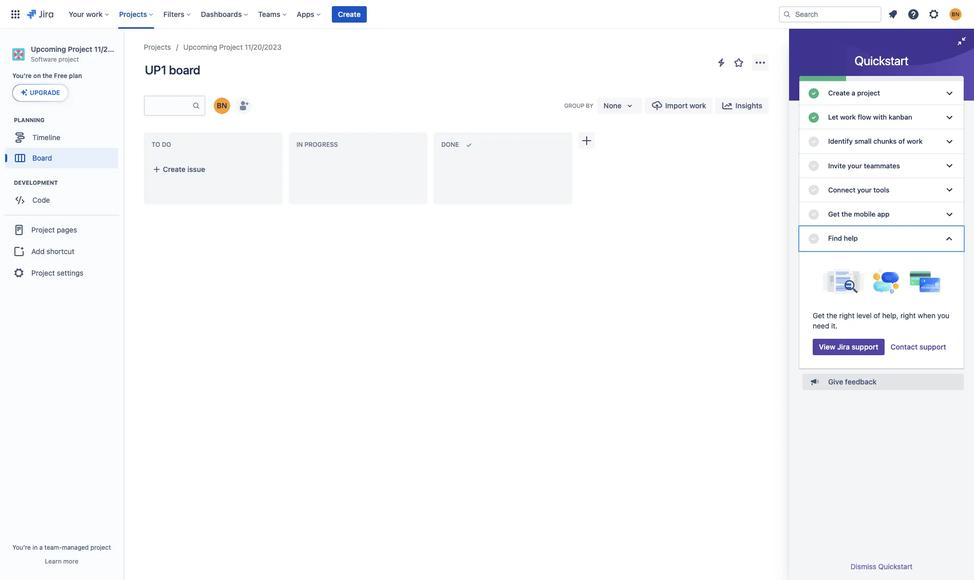 Task type: vqa. For each thing, say whether or not it's contained in the screenshot.
Issue collectors link
no



Task type: locate. For each thing, give the bounding box(es) containing it.
1 checked image from the top
[[808, 160, 820, 172]]

in
[[33, 544, 38, 552]]

work for let
[[840, 113, 856, 121]]

dismiss
[[851, 563, 876, 571]]

1 vertical spatial projects
[[144, 43, 171, 51]]

planning group
[[5, 116, 123, 172]]

checked image left connect
[[808, 184, 820, 197]]

you're
[[12, 72, 32, 80], [12, 544, 31, 552]]

chevron image for flow
[[943, 111, 956, 124]]

of right level
[[874, 311, 880, 320]]

11/20/2023 down projects dropdown button
[[94, 45, 133, 53]]

checked image inside invite your teammates 'dropdown button'
[[808, 160, 820, 172]]

1 vertical spatial your
[[857, 186, 872, 194]]

1 horizontal spatial 11/20/2023
[[245, 43, 282, 51]]

project right managed
[[90, 544, 111, 552]]

project up the plan
[[58, 55, 79, 63]]

banner
[[0, 0, 974, 29]]

0 horizontal spatial upcoming
[[31, 45, 66, 53]]

checked image for get
[[808, 208, 820, 221]]

your right invite
[[848, 162, 862, 170]]

0 vertical spatial checked image
[[808, 160, 820, 172]]

apps
[[297, 10, 314, 18]]

import work
[[665, 101, 706, 110]]

0 vertical spatial get
[[828, 210, 840, 218]]

create button
[[332, 6, 367, 22]]

1 checked image from the top
[[808, 87, 820, 99]]

board
[[32, 154, 52, 162]]

of right chunks on the right top of page
[[899, 137, 905, 146]]

to do
[[152, 141, 171, 149]]

1 chevron image from the top
[[943, 87, 956, 99]]

0 vertical spatial of
[[899, 137, 905, 146]]

code
[[32, 196, 50, 204]]

connect your tools button
[[799, 178, 964, 202]]

1 horizontal spatial of
[[899, 137, 905, 146]]

board
[[169, 63, 200, 77]]

2 checked image from the top
[[808, 184, 820, 197]]

in progress
[[296, 141, 338, 149]]

1 vertical spatial project
[[857, 89, 880, 97]]

11/20/2023 inside upcoming project 11/20/2023 software project
[[94, 45, 133, 53]]

0 horizontal spatial create
[[163, 165, 186, 174]]

code link
[[5, 190, 118, 211]]

checked image inside create a project dropdown button
[[808, 87, 820, 99]]

managed
[[62, 544, 89, 552]]

0 vertical spatial projects
[[119, 10, 147, 18]]

checked image left let
[[808, 111, 820, 124]]

right right help,
[[901, 311, 916, 320]]

1 chevron image from the top
[[943, 136, 956, 148]]

support inside "button"
[[852, 343, 878, 351]]

your inside connect your tools dropdown button
[[857, 186, 872, 194]]

mobile
[[854, 210, 876, 218]]

progress bar
[[799, 76, 964, 81]]

1 vertical spatial the
[[842, 210, 852, 218]]

chevron image for mobile
[[943, 208, 956, 221]]

create inside button
[[338, 10, 361, 18]]

1 horizontal spatial the
[[827, 311, 837, 320]]

11/20/2023 down "teams"
[[245, 43, 282, 51]]

add people image
[[237, 100, 250, 112]]

1 horizontal spatial project
[[90, 544, 111, 552]]

create inside dropdown button
[[828, 89, 850, 97]]

1 vertical spatial get
[[813, 311, 825, 320]]

get for get the right level of help, right when you need it.
[[813, 311, 825, 320]]

notifications image
[[887, 8, 899, 20]]

teams button
[[255, 6, 291, 22]]

1 horizontal spatial a
[[852, 89, 855, 97]]

a right "in"
[[39, 544, 43, 552]]

chevron image for connect your tools
[[943, 184, 956, 197]]

none
[[604, 101, 622, 110]]

0 horizontal spatial support
[[852, 343, 878, 351]]

0 horizontal spatial 11/20/2023
[[94, 45, 133, 53]]

the right the on
[[42, 72, 52, 80]]

projects for projects dropdown button
[[119, 10, 147, 18]]

1 horizontal spatial right
[[901, 311, 916, 320]]

work inside the primary element
[[86, 10, 103, 18]]

upcoming up board
[[183, 43, 217, 51]]

get up "find"
[[828, 210, 840, 218]]

learn more button
[[45, 558, 78, 566]]

your work
[[69, 10, 103, 18]]

1 you're from the top
[[12, 72, 32, 80]]

3 chevron image from the top
[[943, 160, 956, 172]]

3 checked image from the top
[[808, 136, 820, 148]]

1 vertical spatial checked image
[[808, 184, 820, 197]]

4 chevron image from the top
[[943, 208, 956, 221]]

of
[[899, 137, 905, 146], [874, 311, 880, 320]]

insights image
[[721, 100, 734, 112]]

create up let
[[828, 89, 850, 97]]

0 vertical spatial you're
[[12, 72, 32, 80]]

projects
[[119, 10, 147, 18], [144, 43, 171, 51]]

chevron image
[[943, 136, 956, 148], [943, 184, 956, 197]]

upcoming for upcoming project 11/20/2023 software project
[[31, 45, 66, 53]]

quickstart
[[855, 53, 909, 68], [878, 563, 913, 571]]

quickstart right dismiss
[[878, 563, 913, 571]]

1 horizontal spatial create
[[338, 10, 361, 18]]

2 chevron image from the top
[[943, 184, 956, 197]]

0 vertical spatial a
[[852, 89, 855, 97]]

your for invite
[[848, 162, 862, 170]]

0 vertical spatial create
[[338, 10, 361, 18]]

issue
[[187, 165, 205, 174]]

checked image for invite
[[808, 160, 820, 172]]

checked image
[[808, 87, 820, 99], [808, 111, 820, 124], [808, 136, 820, 148], [808, 208, 820, 221]]

1 horizontal spatial support
[[920, 343, 946, 351]]

project inside create a project dropdown button
[[857, 89, 880, 97]]

checked image inside connect your tools dropdown button
[[808, 184, 820, 197]]

work for import
[[690, 101, 706, 110]]

view jira support button
[[813, 339, 885, 355]]

3 checked image from the top
[[808, 233, 820, 245]]

work right your
[[86, 10, 103, 18]]

project down dashboards popup button
[[219, 43, 243, 51]]

get up need
[[813, 311, 825, 320]]

2 support from the left
[[920, 343, 946, 351]]

support
[[852, 343, 878, 351], [920, 343, 946, 351]]

0 vertical spatial your
[[848, 162, 862, 170]]

your profile and settings image
[[949, 8, 962, 20]]

your
[[69, 10, 84, 18]]

work down kanban
[[907, 137, 923, 146]]

give feedback button
[[803, 374, 964, 390]]

filters button
[[160, 6, 195, 22]]

11/20/2023 for upcoming project 11/20/2023 software project
[[94, 45, 133, 53]]

project up add at the top left
[[31, 226, 55, 234]]

1 vertical spatial create
[[828, 89, 850, 97]]

give feedback
[[828, 378, 877, 386]]

invite your teammates
[[828, 162, 900, 170]]

2 chevron image from the top
[[943, 111, 956, 124]]

the inside dropdown button
[[842, 210, 852, 218]]

project up the plan
[[68, 45, 92, 53]]

work for your
[[86, 10, 103, 18]]

2 checked image from the top
[[808, 111, 820, 124]]

upcoming up software
[[31, 45, 66, 53]]

insights
[[736, 101, 762, 110]]

create issue button
[[146, 160, 280, 179]]

create for create
[[338, 10, 361, 18]]

right
[[839, 311, 855, 320], [901, 311, 916, 320]]

contact
[[891, 343, 918, 351]]

projects button
[[116, 6, 157, 22]]

you're for you're on the free plan
[[12, 72, 32, 80]]

1 vertical spatial you're
[[12, 544, 31, 552]]

upcoming inside upcoming project 11/20/2023 software project
[[31, 45, 66, 53]]

2 vertical spatial create
[[163, 165, 186, 174]]

checked image inside find help dropdown button
[[808, 233, 820, 245]]

0 vertical spatial project
[[58, 55, 79, 63]]

the inside get the right level of help, right when you need it.
[[827, 311, 837, 320]]

checked image inside the let work flow with kanban dropdown button
[[808, 111, 820, 124]]

2 horizontal spatial project
[[857, 89, 880, 97]]

projects up up1
[[144, 43, 171, 51]]

view jira support
[[819, 343, 878, 351]]

0 horizontal spatial get
[[813, 311, 825, 320]]

create issue
[[163, 165, 205, 174]]

the left mobile
[[842, 210, 852, 218]]

a inside create a project dropdown button
[[852, 89, 855, 97]]

checked image left "find"
[[808, 233, 820, 245]]

1 support from the left
[[852, 343, 878, 351]]

chevron image for project
[[943, 87, 956, 99]]

a up let work flow with kanban at the top right of the page
[[852, 89, 855, 97]]

chevron image inside connect your tools dropdown button
[[943, 184, 956, 197]]

app
[[877, 210, 890, 218]]

checked image for connect
[[808, 184, 820, 197]]

your left tools
[[857, 186, 872, 194]]

1 horizontal spatial upcoming
[[183, 43, 217, 51]]

11/20/2023
[[245, 43, 282, 51], [94, 45, 133, 53]]

teams
[[258, 10, 280, 18]]

1 horizontal spatial get
[[828, 210, 840, 218]]

upcoming for upcoming project 11/20/2023
[[183, 43, 217, 51]]

dashboards
[[201, 10, 242, 18]]

projects up sidebar navigation image
[[119, 10, 147, 18]]

support right contact
[[920, 343, 946, 351]]

checked image left 'get the mobile app'
[[808, 208, 820, 221]]

you're left "in"
[[12, 544, 31, 552]]

let work flow with kanban button
[[799, 105, 964, 130]]

0 vertical spatial the
[[42, 72, 52, 80]]

your for connect
[[857, 186, 872, 194]]

team-
[[44, 544, 62, 552]]

timeline link
[[5, 128, 118, 148]]

checked image left identify
[[808, 136, 820, 148]]

chevron image inside create a project dropdown button
[[943, 87, 956, 99]]

1 vertical spatial a
[[39, 544, 43, 552]]

group containing project pages
[[4, 215, 119, 288]]

upgrade
[[30, 89, 60, 97]]

upcoming project 11/20/2023 link
[[183, 41, 282, 53]]

create left issue
[[163, 165, 186, 174]]

free
[[54, 72, 67, 80]]

2 vertical spatial checked image
[[808, 233, 820, 245]]

learn
[[45, 558, 62, 566]]

4 checked image from the top
[[808, 208, 820, 221]]

chevron image for teammates
[[943, 160, 956, 172]]

get inside the get the mobile app dropdown button
[[828, 210, 840, 218]]

create right "apps" popup button on the left top of page
[[338, 10, 361, 18]]

group by
[[564, 102, 593, 109]]

quickstart up create a project dropdown button
[[855, 53, 909, 68]]

your inside invite your teammates 'dropdown button'
[[848, 162, 862, 170]]

checked image left create a project
[[808, 87, 820, 99]]

checked image for let
[[808, 111, 820, 124]]

jira image
[[27, 8, 53, 20], [27, 8, 53, 20]]

planning image
[[2, 114, 14, 127]]

0 vertical spatial chevron image
[[943, 136, 956, 148]]

create
[[338, 10, 361, 18], [828, 89, 850, 97], [163, 165, 186, 174]]

2 horizontal spatial the
[[842, 210, 852, 218]]

0 horizontal spatial right
[[839, 311, 855, 320]]

2 horizontal spatial create
[[828, 89, 850, 97]]

0 horizontal spatial of
[[874, 311, 880, 320]]

work right import
[[690, 101, 706, 110]]

appswitcher icon image
[[9, 8, 22, 20]]

group
[[4, 215, 119, 288]]

chevron image inside the get the mobile app dropdown button
[[943, 208, 956, 221]]

right left level
[[839, 311, 855, 320]]

the up "it." on the bottom right
[[827, 311, 837, 320]]

chevron image inside the let work flow with kanban dropdown button
[[943, 111, 956, 124]]

contact support
[[891, 343, 946, 351]]

checked image inside identify small chunks of work "dropdown button"
[[808, 136, 820, 148]]

project up let work flow with kanban at the top right of the page
[[857, 89, 880, 97]]

work right let
[[840, 113, 856, 121]]

find
[[828, 234, 842, 243]]

0 horizontal spatial project
[[58, 55, 79, 63]]

1 vertical spatial chevron image
[[943, 184, 956, 197]]

checked image left invite
[[808, 160, 820, 172]]

projects inside projects dropdown button
[[119, 10, 147, 18]]

2 you're from the top
[[12, 544, 31, 552]]

1 vertical spatial of
[[874, 311, 880, 320]]

checked image inside the get the mobile app dropdown button
[[808, 208, 820, 221]]

create inside "button"
[[163, 165, 186, 174]]

banner containing your work
[[0, 0, 974, 29]]

your
[[848, 162, 862, 170], [857, 186, 872, 194]]

flow
[[858, 113, 871, 121]]

chevron image
[[943, 87, 956, 99], [943, 111, 956, 124], [943, 160, 956, 172], [943, 208, 956, 221], [943, 233, 956, 245]]

checked image for find
[[808, 233, 820, 245]]

2 vertical spatial the
[[827, 311, 837, 320]]

checked image
[[808, 160, 820, 172], [808, 184, 820, 197], [808, 233, 820, 245]]

get inside get the right level of help, right when you need it.
[[813, 311, 825, 320]]

support right jira
[[852, 343, 878, 351]]

the for get the right level of help, right when you need it.
[[827, 311, 837, 320]]

you're left the on
[[12, 72, 32, 80]]



Task type: describe. For each thing, give the bounding box(es) containing it.
your work button
[[66, 6, 113, 22]]

primary element
[[6, 0, 779, 29]]

create a project button
[[799, 81, 964, 105]]

timeline
[[32, 133, 60, 142]]

Search this board text field
[[145, 97, 192, 115]]

it.
[[831, 322, 838, 330]]

you're for you're in a team-managed project
[[12, 544, 31, 552]]

none button
[[598, 98, 642, 114]]

get the right level of help, right when you need it.
[[813, 311, 950, 330]]

Search field
[[779, 6, 882, 22]]

teammates
[[864, 162, 900, 170]]

create for create issue
[[163, 165, 186, 174]]

project down add at the top left
[[31, 269, 55, 277]]

pages
[[57, 226, 77, 234]]

0 vertical spatial quickstart
[[855, 53, 909, 68]]

project inside upcoming project 11/20/2023 software project
[[68, 45, 92, 53]]

of inside "dropdown button"
[[899, 137, 905, 146]]

2 right from the left
[[901, 311, 916, 320]]

development
[[14, 179, 58, 186]]

automations menu button icon image
[[715, 56, 728, 69]]

projects link
[[144, 41, 171, 53]]

view
[[819, 343, 835, 351]]

minimize image
[[956, 35, 968, 47]]

2 vertical spatial project
[[90, 544, 111, 552]]

you're on the free plan
[[12, 72, 82, 80]]

checked image for create
[[808, 87, 820, 99]]

project settings
[[31, 269, 83, 277]]

upcoming project 11/20/2023
[[183, 43, 282, 51]]

settings image
[[928, 8, 940, 20]]

up1
[[145, 63, 166, 77]]

5 chevron image from the top
[[943, 233, 956, 245]]

find help button
[[799, 227, 964, 251]]

project pages link
[[4, 219, 119, 242]]

import
[[665, 101, 688, 110]]

done
[[441, 141, 459, 149]]

development image
[[2, 177, 14, 189]]

apps button
[[294, 6, 325, 22]]

add
[[31, 247, 45, 256]]

add shortcut button
[[4, 242, 119, 262]]

let work flow with kanban
[[828, 113, 912, 121]]

chevron image for identify small chunks of work
[[943, 136, 956, 148]]

do
[[162, 141, 171, 149]]

the for get the mobile app
[[842, 210, 852, 218]]

invite your teammates button
[[799, 154, 964, 178]]

dashboards button
[[198, 6, 252, 22]]

up1 board
[[145, 63, 200, 77]]

project inside 'link'
[[31, 226, 55, 234]]

ben nelson image
[[214, 98, 230, 114]]

create for create a project
[[828, 89, 850, 97]]

you're in a team-managed project
[[12, 544, 111, 552]]

when
[[918, 311, 936, 320]]

connect your tools
[[828, 186, 890, 194]]

development group
[[5, 179, 123, 214]]

import image
[[651, 100, 663, 112]]

with
[[873, 113, 887, 121]]

identify small chunks of work
[[828, 137, 923, 146]]

get for get the mobile app
[[828, 210, 840, 218]]

get the mobile app
[[828, 210, 890, 218]]

identify
[[828, 137, 853, 146]]

you
[[938, 311, 950, 320]]

upgrade button
[[13, 85, 68, 101]]

project settings link
[[4, 262, 119, 285]]

0 horizontal spatial a
[[39, 544, 43, 552]]

more
[[63, 558, 78, 566]]

help image
[[907, 8, 920, 20]]

progress
[[305, 141, 338, 149]]

work inside "dropdown button"
[[907, 137, 923, 146]]

settings
[[57, 269, 83, 277]]

more image
[[754, 57, 767, 69]]

create column image
[[581, 135, 593, 147]]

project pages
[[31, 226, 77, 234]]

chunks
[[873, 137, 897, 146]]

star up1 board image
[[733, 57, 745, 69]]

add shortcut
[[31, 247, 74, 256]]

identify small chunks of work button
[[799, 130, 964, 154]]

level
[[857, 311, 872, 320]]

contact support link
[[890, 339, 947, 355]]

let
[[828, 113, 838, 121]]

in
[[296, 141, 303, 149]]

help,
[[882, 311, 899, 320]]

filters
[[163, 10, 184, 18]]

sidebar navigation image
[[112, 41, 135, 62]]

on
[[33, 72, 41, 80]]

insights button
[[715, 98, 769, 114]]

search image
[[783, 10, 791, 18]]

project inside upcoming project 11/20/2023 software project
[[58, 55, 79, 63]]

invite
[[828, 162, 846, 170]]

dismiss quickstart
[[851, 563, 913, 571]]

get the mobile app button
[[799, 202, 964, 227]]

1 right from the left
[[839, 311, 855, 320]]

planning
[[14, 117, 45, 123]]

create a project
[[828, 89, 880, 97]]

0 horizontal spatial the
[[42, 72, 52, 80]]

projects for "projects" link
[[144, 43, 171, 51]]

connect
[[828, 186, 856, 194]]

plan
[[69, 72, 82, 80]]

by
[[586, 102, 593, 109]]

tools
[[874, 186, 890, 194]]

feedback
[[845, 378, 877, 386]]

find help
[[828, 234, 858, 243]]

11/20/2023 for upcoming project 11/20/2023
[[245, 43, 282, 51]]

software
[[31, 55, 57, 63]]

help
[[844, 234, 858, 243]]

jira
[[837, 343, 850, 351]]

give
[[828, 378, 843, 386]]

learn more
[[45, 558, 78, 566]]

checked image for identify
[[808, 136, 820, 148]]

need
[[813, 322, 829, 330]]

of inside get the right level of help, right when you need it.
[[874, 311, 880, 320]]

1 vertical spatial quickstart
[[878, 563, 913, 571]]



